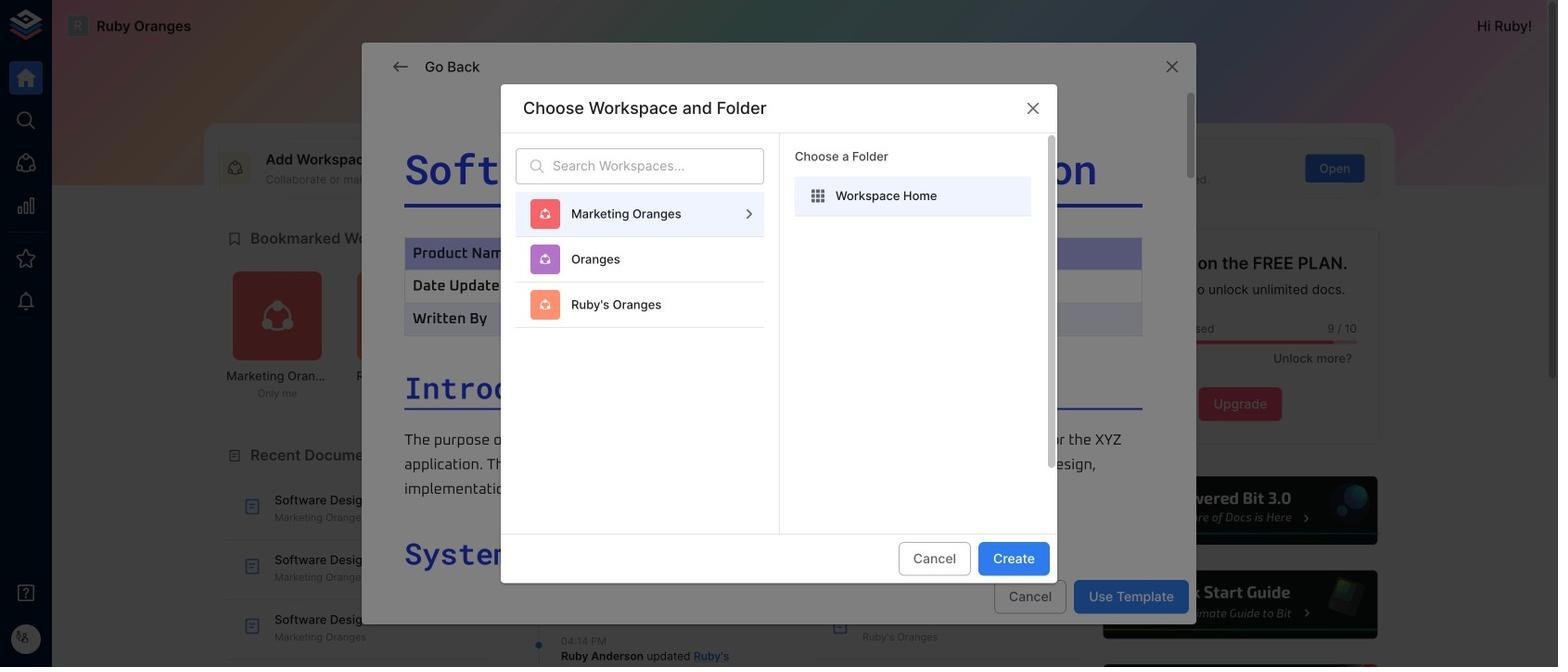 Task type: vqa. For each thing, say whether or not it's contained in the screenshot.
the bottommost R
no



Task type: locate. For each thing, give the bounding box(es) containing it.
help image
[[1101, 475, 1380, 548], [1101, 569, 1380, 642], [1101, 662, 1380, 668]]

0 vertical spatial help image
[[1101, 475, 1380, 548]]

2 help image from the top
[[1101, 569, 1380, 642]]

2 vertical spatial help image
[[1101, 662, 1380, 668]]

Search Workspaces... text field
[[553, 148, 764, 184]]

1 vertical spatial help image
[[1101, 569, 1380, 642]]

dialog
[[362, 43, 1196, 668], [501, 84, 1057, 595]]



Task type: describe. For each thing, give the bounding box(es) containing it.
1 help image from the top
[[1101, 475, 1380, 548]]

3 help image from the top
[[1101, 662, 1380, 668]]



